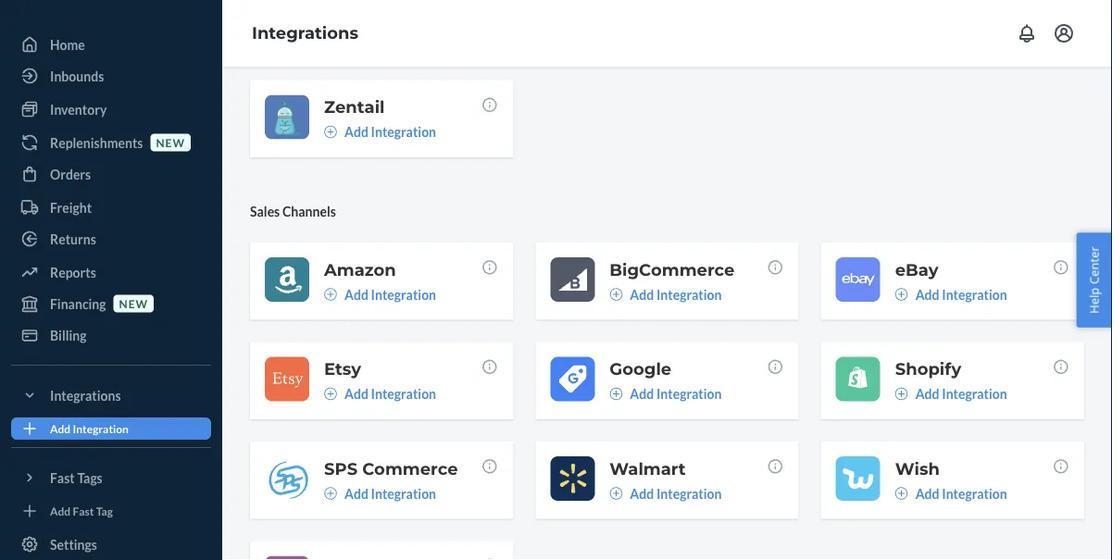 Task type: locate. For each thing, give the bounding box(es) containing it.
fast tags button
[[11, 463, 211, 493]]

open notifications image
[[1016, 22, 1038, 44]]

add for google
[[630, 386, 654, 402]]

add
[[345, 124, 369, 140], [345, 287, 369, 302], [630, 287, 654, 302], [916, 287, 940, 302], [345, 386, 369, 402], [630, 386, 654, 402], [916, 386, 940, 402], [50, 422, 71, 435], [345, 486, 369, 501], [630, 486, 654, 501], [916, 486, 940, 501], [50, 504, 71, 518]]

add integration link down amazon at the top
[[324, 285, 436, 304]]

add integration link down the wish
[[895, 484, 1008, 503]]

add integration down the 'etsy'
[[345, 386, 436, 402]]

integrations down billing
[[50, 388, 121, 403]]

orders link
[[11, 159, 211, 189]]

plus circle image down zentail
[[324, 125, 337, 138]]

add down google at the bottom right of page
[[630, 386, 654, 402]]

integration for wish
[[942, 486, 1008, 501]]

integrations
[[252, 23, 358, 43], [50, 388, 121, 403]]

add integration down ebay
[[916, 287, 1008, 302]]

integration for zentail
[[371, 124, 436, 140]]

plus circle image down shopify
[[895, 388, 908, 400]]

add integration link down integrations dropdown button
[[11, 418, 211, 440]]

plus circle image down ebay
[[895, 288, 908, 301]]

fast
[[50, 470, 75, 486], [73, 504, 94, 518]]

add for etsy
[[345, 386, 369, 402]]

1 vertical spatial integrations
[[50, 388, 121, 403]]

fast left tag
[[73, 504, 94, 518]]

plus circle image down bigcommerce
[[610, 288, 623, 301]]

0 horizontal spatial integrations
[[50, 388, 121, 403]]

add integration link down ebay
[[895, 285, 1008, 304]]

add integration link down the 'etsy'
[[324, 385, 436, 403]]

add down amazon at the top
[[345, 287, 369, 302]]

add integration link for ebay
[[895, 285, 1008, 304]]

add up fast tags
[[50, 422, 71, 435]]

inventory
[[50, 101, 107, 117]]

add integration down amazon at the top
[[345, 287, 436, 302]]

add integration down sps commerce
[[345, 486, 436, 501]]

integrations up zentail
[[252, 23, 358, 43]]

add integration link for google
[[610, 385, 722, 403]]

reports link
[[11, 258, 211, 287]]

integration for shopify
[[942, 386, 1008, 402]]

add integration link down walmart
[[610, 484, 722, 503]]

plus circle image down amazon at the top
[[324, 288, 337, 301]]

add integration link for wish
[[895, 484, 1008, 503]]

add integration link
[[324, 123, 436, 141], [324, 285, 436, 304], [610, 285, 722, 304], [895, 285, 1008, 304], [324, 385, 436, 403], [610, 385, 722, 403], [895, 385, 1008, 403], [11, 418, 211, 440], [324, 484, 436, 503], [610, 484, 722, 503], [895, 484, 1008, 503]]

fast tags
[[50, 470, 103, 486]]

settings
[[50, 537, 97, 553]]

1 horizontal spatial integrations
[[252, 23, 358, 43]]

add down shopify
[[916, 386, 940, 402]]

plus circle image down the wish
[[895, 487, 908, 500]]

add integration down walmart
[[630, 486, 722, 501]]

add for wish
[[916, 486, 940, 501]]

0 vertical spatial new
[[156, 136, 185, 149]]

add integration for sps commerce
[[345, 486, 436, 501]]

new up orders link
[[156, 136, 185, 149]]

new down the reports link
[[119, 297, 148, 310]]

add integration
[[345, 124, 436, 140], [345, 287, 436, 302], [630, 287, 722, 302], [916, 287, 1008, 302], [345, 386, 436, 402], [630, 386, 722, 402], [916, 386, 1008, 402], [50, 422, 129, 435], [345, 486, 436, 501], [630, 486, 722, 501], [916, 486, 1008, 501]]

plus circle image
[[324, 125, 337, 138], [610, 288, 623, 301], [324, 487, 337, 500], [895, 487, 908, 500]]

1 vertical spatial new
[[119, 297, 148, 310]]

plus circle image
[[324, 288, 337, 301], [895, 288, 908, 301], [324, 388, 337, 400], [610, 388, 623, 400], [895, 388, 908, 400], [610, 487, 623, 500]]

new for financing
[[119, 297, 148, 310]]

0 vertical spatial fast
[[50, 470, 75, 486]]

fast left 'tags'
[[50, 470, 75, 486]]

plus circle image down walmart
[[610, 487, 623, 500]]

add down bigcommerce
[[630, 287, 654, 302]]

add integration link down bigcommerce
[[610, 285, 722, 304]]

plus circle image for amazon
[[324, 288, 337, 301]]

add integration down google at the bottom right of page
[[630, 386, 722, 402]]

plus circle image for wish
[[895, 487, 908, 500]]

add integration link down google at the bottom right of page
[[610, 385, 722, 403]]

zentail
[[324, 97, 385, 117]]

sales channels
[[250, 203, 336, 219]]

new for replenishments
[[156, 136, 185, 149]]

google
[[610, 359, 672, 379]]

financing
[[50, 296, 106, 312]]

new
[[156, 136, 185, 149], [119, 297, 148, 310]]

billing link
[[11, 320, 211, 350]]

add down 'sps'
[[345, 486, 369, 501]]

fast inside dropdown button
[[50, 470, 75, 486]]

add integration down zentail
[[345, 124, 436, 140]]

add integration link down zentail
[[324, 123, 436, 141]]

add integration for google
[[630, 386, 722, 402]]

integration for sps commerce
[[371, 486, 436, 501]]

inbounds link
[[11, 61, 211, 91]]

integration for walmart
[[657, 486, 722, 501]]

plus circle image for bigcommerce
[[610, 288, 623, 301]]

plus circle image down google at the bottom right of page
[[610, 388, 623, 400]]

plus circle image down the 'etsy'
[[324, 388, 337, 400]]

add integration link down shopify
[[895, 385, 1008, 403]]

add integration down bigcommerce
[[630, 287, 722, 302]]

add integration down shopify
[[916, 386, 1008, 402]]

add down walmart
[[630, 486, 654, 501]]

add down ebay
[[916, 287, 940, 302]]

add down zentail
[[345, 124, 369, 140]]

add integration link for etsy
[[324, 385, 436, 403]]

add down the wish
[[916, 486, 940, 501]]

integration
[[371, 124, 436, 140], [371, 287, 436, 302], [657, 287, 722, 302], [942, 287, 1008, 302], [371, 386, 436, 402], [657, 386, 722, 402], [942, 386, 1008, 402], [73, 422, 129, 435], [371, 486, 436, 501], [657, 486, 722, 501], [942, 486, 1008, 501]]

returns link
[[11, 224, 211, 254]]

add for amazon
[[345, 287, 369, 302]]

0 vertical spatial integrations
[[252, 23, 358, 43]]

add integration for walmart
[[630, 486, 722, 501]]

integration for google
[[657, 386, 722, 402]]

plus circle image down 'sps'
[[324, 487, 337, 500]]

add fast tag link
[[11, 500, 211, 522]]

1 vertical spatial fast
[[73, 504, 94, 518]]

add down the 'etsy'
[[345, 386, 369, 402]]

sps commerce
[[324, 458, 458, 479]]

0 horizontal spatial new
[[119, 297, 148, 310]]

add integration link for walmart
[[610, 484, 722, 503]]

reports
[[50, 264, 96, 280]]

amazon
[[324, 259, 396, 280]]

replenishments
[[50, 135, 143, 151]]

add integration for bigcommerce
[[630, 287, 722, 302]]

add integration down the wish
[[916, 486, 1008, 501]]

open account menu image
[[1053, 22, 1075, 44]]

add integration down integrations dropdown button
[[50, 422, 129, 435]]

1 horizontal spatial new
[[156, 136, 185, 149]]

plus circle image for google
[[610, 388, 623, 400]]

add integration link for amazon
[[324, 285, 436, 304]]

integrations link
[[252, 23, 358, 43]]

add integration link down sps commerce
[[324, 484, 436, 503]]

help
[[1086, 288, 1103, 314]]

freight
[[50, 200, 92, 215]]



Task type: vqa. For each thing, say whether or not it's contained in the screenshot.
the Integration associated with Etsy
yes



Task type: describe. For each thing, give the bounding box(es) containing it.
bigcommerce
[[610, 259, 735, 280]]

add integration for ebay
[[916, 287, 1008, 302]]

add for bigcommerce
[[630, 287, 654, 302]]

integration for etsy
[[371, 386, 436, 402]]

add integration for shopify
[[916, 386, 1008, 402]]

add for zentail
[[345, 124, 369, 140]]

add up settings
[[50, 504, 71, 518]]

ebay
[[895, 259, 939, 280]]

channels
[[282, 203, 336, 219]]

sps
[[324, 458, 358, 479]]

billing
[[50, 327, 87, 343]]

returns
[[50, 231, 96, 247]]

shopify
[[895, 359, 962, 379]]

add for ebay
[[916, 287, 940, 302]]

plus circle image for sps commerce
[[324, 487, 337, 500]]

integration for bigcommerce
[[657, 287, 722, 302]]

add integration for etsy
[[345, 386, 436, 402]]

integrations button
[[11, 381, 211, 410]]

help center
[[1086, 247, 1103, 314]]

add for walmart
[[630, 486, 654, 501]]

add for sps commerce
[[345, 486, 369, 501]]

integrations inside integrations dropdown button
[[50, 388, 121, 403]]

inbounds
[[50, 68, 104, 84]]

add integration for amazon
[[345, 287, 436, 302]]

integration for ebay
[[942, 287, 1008, 302]]

tag
[[96, 504, 113, 518]]

add integration link for sps commerce
[[324, 484, 436, 503]]

add integration for zentail
[[345, 124, 436, 140]]

wish
[[895, 458, 940, 479]]

walmart
[[610, 458, 686, 479]]

freight link
[[11, 193, 211, 222]]

etsy
[[324, 359, 361, 379]]

plus circle image for walmart
[[610, 487, 623, 500]]

plus circle image for zentail
[[324, 125, 337, 138]]

orders
[[50, 166, 91, 182]]

commerce
[[362, 458, 458, 479]]

add integration link for bigcommerce
[[610, 285, 722, 304]]

inventory link
[[11, 94, 211, 124]]

plus circle image for etsy
[[324, 388, 337, 400]]

help center button
[[1077, 233, 1112, 328]]

tags
[[77, 470, 103, 486]]

add integration for wish
[[916, 486, 1008, 501]]

home
[[50, 37, 85, 52]]

plus circle image for ebay
[[895, 288, 908, 301]]

sales
[[250, 203, 280, 219]]

integration for amazon
[[371, 287, 436, 302]]

add for shopify
[[916, 386, 940, 402]]

plus circle image for shopify
[[895, 388, 908, 400]]

add fast tag
[[50, 504, 113, 518]]

add integration link for shopify
[[895, 385, 1008, 403]]

add integration link for zentail
[[324, 123, 436, 141]]

settings link
[[11, 530, 211, 559]]

center
[[1086, 247, 1103, 285]]

home link
[[11, 30, 211, 59]]



